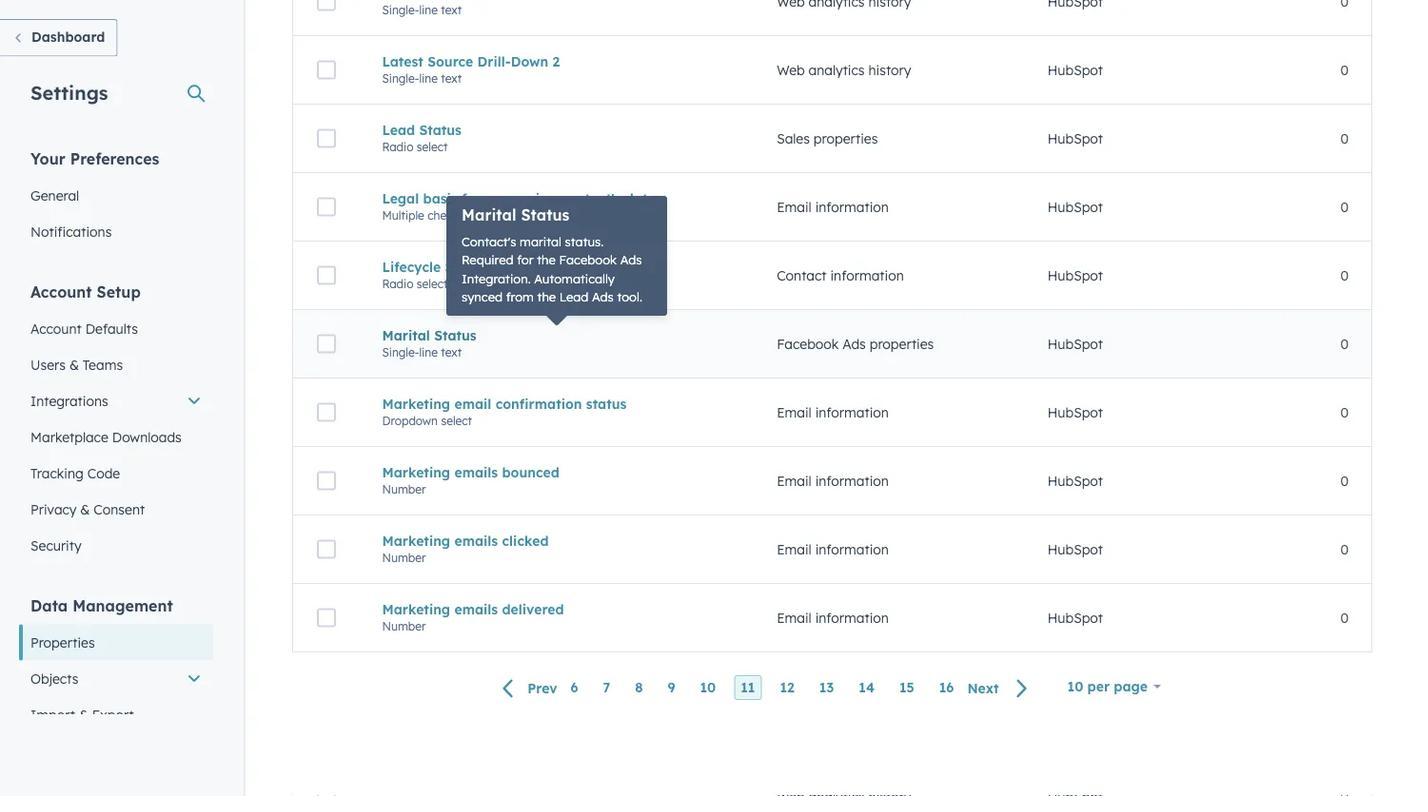 Task type: vqa. For each thing, say whether or not it's contained in the screenshot.


Task type: describe. For each thing, give the bounding box(es) containing it.
tab panel containing latest source drill-down 2
[[277, 0, 1388, 721]]

history
[[868, 62, 911, 78]]

status for lead status
[[419, 122, 462, 138]]

16
[[939, 680, 954, 696]]

select for status
[[417, 140, 448, 154]]

emails for delivered
[[454, 601, 498, 618]]

your preferences element
[[19, 148, 213, 250]]

checkboxes
[[427, 208, 490, 222]]

privacy & consent link
[[19, 492, 213, 528]]

account defaults link
[[19, 311, 213, 347]]

data management element
[[19, 595, 213, 769]]

settings
[[30, 80, 108, 104]]

status for marital status
[[434, 327, 477, 344]]

data management
[[30, 596, 173, 615]]

& for consent
[[80, 501, 90, 518]]

information for marketing email confirmation status
[[815, 404, 889, 421]]

marital status button
[[382, 327, 731, 344]]

10 per page button
[[1055, 668, 1173, 706]]

page
[[1114, 679, 1148, 695]]

per
[[1087, 679, 1110, 695]]

confirmation
[[496, 396, 582, 412]]

select for stage
[[417, 277, 448, 291]]

latest
[[382, 53, 423, 70]]

marital status single-line text
[[382, 327, 477, 360]]

13
[[819, 680, 834, 696]]

marketing emails delivered button
[[382, 601, 731, 618]]

hubspot for lifecycle stage
[[1048, 267, 1103, 284]]

email for marketing emails clicked
[[777, 541, 812, 558]]

dashboard
[[31, 29, 105, 45]]

marketing emails clicked number
[[382, 533, 549, 565]]

teams
[[83, 356, 123, 373]]

0 for marketing emails clicked
[[1340, 541, 1349, 558]]

latest source drill-down 2 single-line text
[[382, 53, 560, 85]]

15
[[899, 680, 914, 696]]

notifications link
[[19, 214, 213, 250]]

tracking code link
[[19, 455, 213, 492]]

users & teams
[[30, 356, 123, 373]]

8
[[635, 680, 643, 696]]

text inside marital status single-line text
[[441, 345, 462, 360]]

8 button
[[628, 676, 650, 701]]

downloads
[[112, 429, 182, 445]]

email
[[454, 396, 491, 412]]

2
[[553, 53, 560, 70]]

integrations
[[30, 393, 108, 409]]

10 button
[[693, 676, 723, 701]]

tracking code
[[30, 465, 120, 482]]

marital status tooltip
[[446, 196, 667, 316]]

your preferences
[[30, 149, 159, 168]]

properties
[[30, 634, 95, 651]]

email information for marketing emails bounced
[[777, 473, 889, 489]]

emails for bounced
[[454, 464, 498, 481]]

marketing email confirmation status dropdown select
[[382, 396, 627, 428]]

dashboard link
[[0, 19, 117, 57]]

line inside latest source drill-down 2 single-line text
[[419, 71, 438, 85]]

9
[[668, 680, 675, 696]]

1 single- from the top
[[382, 3, 419, 17]]

hubspot for marketing emails delivered
[[1048, 610, 1103, 626]]

email for legal basis for processing contact's data
[[777, 199, 812, 215]]

sales
[[777, 130, 810, 147]]

legal basis for processing contact's data button
[[382, 190, 731, 207]]

0 vertical spatial properties
[[814, 130, 878, 147]]

multiple
[[382, 208, 424, 222]]

import & export
[[30, 707, 134, 723]]

web analytics history
[[777, 62, 911, 78]]

10 for 10 per page
[[1067, 679, 1083, 695]]

14
[[859, 680, 875, 696]]

information for legal basis for processing contact's data
[[815, 199, 889, 215]]

lead status radio select
[[382, 122, 462, 154]]

data
[[625, 190, 656, 207]]

status
[[586, 396, 627, 412]]

0 horizontal spatial ads
[[592, 289, 614, 305]]

users
[[30, 356, 66, 373]]

for inside marital status contact's marital status. required for the facebook ads integration. automatically synced from the lead ads tool.
[[517, 252, 534, 268]]

account for account defaults
[[30, 320, 82, 337]]

0 for legal basis for processing contact's data
[[1340, 199, 1349, 215]]

sales properties
[[777, 130, 878, 147]]

radio for lifecycle
[[382, 277, 413, 291]]

processing
[[485, 190, 557, 207]]

automatically
[[534, 271, 615, 286]]

drill-
[[477, 53, 511, 70]]

hubspot for marketing emails clicked
[[1048, 541, 1103, 558]]

lifecycle stage radio select
[[382, 259, 484, 291]]

single- inside latest source drill-down 2 single-line text
[[382, 71, 419, 85]]

contact's
[[462, 234, 516, 249]]

marketing email confirmation status button
[[382, 396, 731, 412]]

1 text from the top
[[441, 3, 462, 17]]

privacy
[[30, 501, 77, 518]]

marketing for marketing emails delivered
[[382, 601, 450, 618]]

clicked
[[502, 533, 549, 549]]

hubspot for latest source drill-down 2
[[1048, 62, 1103, 78]]

general
[[30, 187, 79, 204]]

information for marketing emails bounced
[[815, 473, 889, 489]]

contact
[[777, 267, 827, 284]]

delivered
[[502, 601, 564, 618]]

email information for legal basis for processing contact's data
[[777, 199, 889, 215]]

hubspot for marketing email confirmation status
[[1048, 404, 1103, 421]]

facebook inside tab panel
[[777, 336, 839, 352]]

14 button
[[852, 676, 881, 701]]

analytics
[[809, 62, 865, 78]]

account defaults
[[30, 320, 138, 337]]

0 for latest source drill-down 2
[[1340, 62, 1349, 78]]

0 for marketing emails bounced
[[1340, 473, 1349, 489]]

marketplace
[[30, 429, 108, 445]]



Task type: locate. For each thing, give the bounding box(es) containing it.
facebook ads properties
[[777, 336, 934, 352]]

0 vertical spatial lead
[[382, 122, 415, 138]]

4 email from the top
[[777, 541, 812, 558]]

number for marketing emails delivered
[[382, 619, 426, 634]]

3 text from the top
[[441, 345, 462, 360]]

3 marketing from the top
[[382, 533, 450, 549]]

ads left tool.
[[592, 289, 614, 305]]

email for marketing emails bounced
[[777, 473, 812, 489]]

lead up legal
[[382, 122, 415, 138]]

number for marketing emails clicked
[[382, 551, 426, 565]]

status inside marital status contact's marital status. required for the facebook ads integration. automatically synced from the lead ads tool.
[[521, 206, 570, 225]]

1 email from the top
[[777, 199, 812, 215]]

15 button
[[893, 676, 921, 701]]

line up dropdown
[[419, 345, 438, 360]]

select down the lifecycle
[[417, 277, 448, 291]]

1 marketing from the top
[[382, 396, 450, 412]]

account
[[30, 282, 92, 301], [30, 320, 82, 337]]

lead inside marital status contact's marital status. required for the facebook ads integration. automatically synced from the lead ads tool.
[[559, 289, 589, 305]]

information for lifecycle stage
[[830, 267, 904, 284]]

& inside import & export link
[[79, 707, 88, 723]]

1 vertical spatial marital
[[382, 327, 430, 344]]

marketing down marketing emails bounced number in the left bottom of the page
[[382, 533, 450, 549]]

10 left per
[[1067, 679, 1083, 695]]

security link
[[19, 528, 213, 564]]

0 horizontal spatial for
[[462, 190, 481, 207]]

5 email information from the top
[[777, 610, 889, 626]]

10 for 10
[[700, 680, 716, 696]]

lead status button
[[382, 122, 731, 138]]

9 0 from the top
[[1340, 610, 1349, 626]]

4 0 from the top
[[1340, 267, 1349, 284]]

10 inside popup button
[[1067, 679, 1083, 695]]

radio
[[382, 140, 413, 154], [382, 277, 413, 291]]

1 horizontal spatial marital
[[462, 206, 516, 225]]

marital
[[462, 206, 516, 225], [382, 327, 430, 344]]

marital inside marital status single-line text
[[382, 327, 430, 344]]

marketing emails delivered number
[[382, 601, 564, 634]]

setup
[[97, 282, 141, 301]]

1 number from the top
[[382, 482, 426, 497]]

your
[[30, 149, 65, 168]]

synced
[[462, 289, 503, 305]]

radio inside lifecycle stage radio select
[[382, 277, 413, 291]]

single- inside marital status single-line text
[[382, 345, 419, 360]]

1 horizontal spatial 10
[[1067, 679, 1083, 695]]

email information for marketing email confirmation status
[[777, 404, 889, 421]]

1 account from the top
[[30, 282, 92, 301]]

users & teams link
[[19, 347, 213, 383]]

5 hubspot from the top
[[1048, 336, 1103, 352]]

facebook inside marital status contact's marital status. required for the facebook ads integration. automatically synced from the lead ads tool.
[[559, 252, 617, 268]]

0 for marital status
[[1340, 336, 1349, 352]]

text up email
[[441, 345, 462, 360]]

properties
[[814, 130, 878, 147], [870, 336, 934, 352]]

1 vertical spatial text
[[441, 71, 462, 85]]

1 horizontal spatial for
[[517, 252, 534, 268]]

3 email information from the top
[[777, 473, 889, 489]]

emails
[[454, 464, 498, 481], [454, 533, 498, 549], [454, 601, 498, 618]]

1 vertical spatial line
[[419, 71, 438, 85]]

11
[[741, 680, 755, 696]]

6 0 from the top
[[1340, 404, 1349, 421]]

0 vertical spatial the
[[537, 252, 556, 268]]

emails inside marketing emails delivered number
[[454, 601, 498, 618]]

marketing inside marketing email confirmation status dropdown select
[[382, 396, 450, 412]]

status down synced
[[434, 327, 477, 344]]

lead inside 'lead status radio select'
[[382, 122, 415, 138]]

text inside latest source drill-down 2 single-line text
[[441, 71, 462, 85]]

the
[[537, 252, 556, 268], [537, 289, 556, 305]]

line up the source
[[419, 3, 438, 17]]

emails left 'bounced'
[[454, 464, 498, 481]]

7 button
[[596, 676, 617, 701]]

& left export
[[79, 707, 88, 723]]

number inside marketing emails bounced number
[[382, 482, 426, 497]]

status inside 'lead status radio select'
[[419, 122, 462, 138]]

next
[[967, 680, 999, 697]]

2 vertical spatial select
[[441, 414, 472, 428]]

integrations button
[[19, 383, 213, 419]]

1 radio from the top
[[382, 140, 413, 154]]

single-
[[382, 3, 419, 17], [382, 71, 419, 85], [382, 345, 419, 360]]

objects button
[[19, 661, 213, 697]]

number
[[382, 482, 426, 497], [382, 551, 426, 565], [382, 619, 426, 634]]

the right from
[[537, 289, 556, 305]]

marital up contact's
[[462, 206, 516, 225]]

stage
[[445, 259, 484, 275]]

12
[[780, 680, 794, 696]]

1 vertical spatial for
[[517, 252, 534, 268]]

ads up tool.
[[620, 252, 642, 268]]

down
[[511, 53, 548, 70]]

10 inside button
[[700, 680, 716, 696]]

1 horizontal spatial ads
[[620, 252, 642, 268]]

0 vertical spatial marital
[[462, 206, 516, 225]]

radio for lead
[[382, 140, 413, 154]]

hubspot for marital status
[[1048, 336, 1103, 352]]

1 vertical spatial facebook
[[777, 336, 839, 352]]

text down the source
[[441, 71, 462, 85]]

2 0 from the top
[[1340, 130, 1349, 147]]

lead down automatically
[[559, 289, 589, 305]]

status up marital
[[521, 206, 570, 225]]

number inside the marketing emails clicked number
[[382, 551, 426, 565]]

2 marketing from the top
[[382, 464, 450, 481]]

source
[[427, 53, 473, 70]]

16 button
[[932, 676, 961, 701]]

0 vertical spatial select
[[417, 140, 448, 154]]

emails for clicked
[[454, 533, 498, 549]]

marketing inside marketing emails delivered number
[[382, 601, 450, 618]]

0 vertical spatial ads
[[620, 252, 642, 268]]

facebook down contact at the right
[[777, 336, 839, 352]]

13 button
[[812, 676, 841, 701]]

select up basis on the top left of page
[[417, 140, 448, 154]]

0
[[1340, 62, 1349, 78], [1340, 130, 1349, 147], [1340, 199, 1349, 215], [1340, 267, 1349, 284], [1340, 336, 1349, 352], [1340, 404, 1349, 421], [1340, 473, 1349, 489], [1340, 541, 1349, 558], [1340, 610, 1349, 626]]

2 vertical spatial line
[[419, 345, 438, 360]]

1 horizontal spatial lead
[[559, 289, 589, 305]]

status inside marital status single-line text
[[434, 327, 477, 344]]

contact information
[[777, 267, 904, 284]]

6
[[571, 680, 578, 696]]

for down marital
[[517, 252, 534, 268]]

0 horizontal spatial facebook
[[559, 252, 617, 268]]

1 the from the top
[[537, 252, 556, 268]]

select inside lifecycle stage radio select
[[417, 277, 448, 291]]

code
[[87, 465, 120, 482]]

objects
[[30, 670, 78, 687]]

9 button
[[661, 676, 682, 701]]

2 number from the top
[[382, 551, 426, 565]]

& for export
[[79, 707, 88, 723]]

1 hubspot from the top
[[1048, 62, 1103, 78]]

marketing for marketing emails clicked
[[382, 533, 450, 549]]

& for teams
[[69, 356, 79, 373]]

line down the source
[[419, 71, 438, 85]]

email for marketing email confirmation status
[[777, 404, 812, 421]]

privacy & consent
[[30, 501, 145, 518]]

7 hubspot from the top
[[1048, 473, 1103, 489]]

marketing inside marketing emails bounced number
[[382, 464, 450, 481]]

2 vertical spatial ads
[[843, 336, 866, 352]]

prev
[[527, 680, 557, 697]]

import
[[30, 707, 75, 723]]

1 vertical spatial emails
[[454, 533, 498, 549]]

10
[[1067, 679, 1083, 695], [700, 680, 716, 696]]

marketing emails bounced number
[[382, 464, 559, 497]]

3 email from the top
[[777, 473, 812, 489]]

0 horizontal spatial marital
[[382, 327, 430, 344]]

account setup element
[[19, 281, 213, 564]]

marital for marital status single-line text
[[382, 327, 430, 344]]

& inside users & teams 'link'
[[69, 356, 79, 373]]

1 vertical spatial properties
[[870, 336, 934, 352]]

single- up latest
[[382, 3, 419, 17]]

radio down the lifecycle
[[382, 277, 413, 291]]

line inside marital status single-line text
[[419, 345, 438, 360]]

1 vertical spatial the
[[537, 289, 556, 305]]

4 marketing from the top
[[382, 601, 450, 618]]

2 vertical spatial number
[[382, 619, 426, 634]]

2 email information from the top
[[777, 404, 889, 421]]

2 the from the top
[[537, 289, 556, 305]]

next button
[[961, 676, 1040, 701]]

lifecycle
[[382, 259, 441, 275]]

0 vertical spatial emails
[[454, 464, 498, 481]]

email information for marketing emails delivered
[[777, 610, 889, 626]]

radio up legal
[[382, 140, 413, 154]]

& inside privacy & consent link
[[80, 501, 90, 518]]

2 horizontal spatial ads
[[843, 336, 866, 352]]

marketing down the marketing emails clicked number
[[382, 601, 450, 618]]

account setup
[[30, 282, 141, 301]]

0 vertical spatial status
[[419, 122, 462, 138]]

5 0 from the top
[[1340, 336, 1349, 352]]

select
[[417, 140, 448, 154], [417, 277, 448, 291], [441, 414, 472, 428]]

data
[[30, 596, 68, 615]]

1 emails from the top
[[454, 464, 498, 481]]

information for marketing emails clicked
[[815, 541, 889, 558]]

emails inside marketing emails bounced number
[[454, 464, 498, 481]]

12 button
[[773, 676, 801, 701]]

9 hubspot from the top
[[1048, 610, 1103, 626]]

marketing emails bounced button
[[382, 464, 731, 481]]

account up users
[[30, 320, 82, 337]]

lead
[[382, 122, 415, 138], [559, 289, 589, 305]]

status
[[419, 122, 462, 138], [521, 206, 570, 225], [434, 327, 477, 344]]

3 hubspot from the top
[[1048, 199, 1103, 215]]

number for marketing emails bounced
[[382, 482, 426, 497]]

hubspot for legal basis for processing contact's data
[[1048, 199, 1103, 215]]

2 hubspot from the top
[[1048, 130, 1103, 147]]

marketing for marketing email confirmation status
[[382, 396, 450, 412]]

legal basis for processing contact's data multiple checkboxes
[[382, 190, 656, 222]]

marketing inside the marketing emails clicked number
[[382, 533, 450, 549]]

marketing for marketing emails bounced
[[382, 464, 450, 481]]

3 single- from the top
[[382, 345, 419, 360]]

0 vertical spatial number
[[382, 482, 426, 497]]

line
[[419, 3, 438, 17], [419, 71, 438, 85], [419, 345, 438, 360]]

marketing up dropdown
[[382, 396, 450, 412]]

web
[[777, 62, 805, 78]]

management
[[73, 596, 173, 615]]

status down latest source drill-down 2 single-line text
[[419, 122, 462, 138]]

0 for marketing emails delivered
[[1340, 610, 1349, 626]]

8 hubspot from the top
[[1048, 541, 1103, 558]]

1 vertical spatial ads
[[592, 289, 614, 305]]

8 0 from the top
[[1340, 541, 1349, 558]]

2 vertical spatial single-
[[382, 345, 419, 360]]

marital status contact's marital status. required for the facebook ads integration. automatically synced from the lead ads tool.
[[462, 206, 642, 305]]

tab panel
[[277, 0, 1388, 721]]

emails left delivered
[[454, 601, 498, 618]]

the down marital
[[537, 252, 556, 268]]

bounced
[[502, 464, 559, 481]]

4 email information from the top
[[777, 541, 889, 558]]

2 single- from the top
[[382, 71, 419, 85]]

select inside 'lead status radio select'
[[417, 140, 448, 154]]

3 number from the top
[[382, 619, 426, 634]]

select inside marketing email confirmation status dropdown select
[[441, 414, 472, 428]]

0 vertical spatial radio
[[382, 140, 413, 154]]

hubspot for marketing emails bounced
[[1048, 473, 1103, 489]]

2 vertical spatial status
[[434, 327, 477, 344]]

6 hubspot from the top
[[1048, 404, 1103, 421]]

0 vertical spatial &
[[69, 356, 79, 373]]

3 emails from the top
[[454, 601, 498, 618]]

3 0 from the top
[[1340, 199, 1349, 215]]

notifications
[[30, 223, 112, 240]]

1 vertical spatial lead
[[559, 289, 589, 305]]

account for account setup
[[30, 282, 92, 301]]

1 vertical spatial radio
[[382, 277, 413, 291]]

ads down contact information
[[843, 336, 866, 352]]

0 for lead status
[[1340, 130, 1349, 147]]

1 0 from the top
[[1340, 62, 1349, 78]]

hubspot for lead status
[[1048, 130, 1103, 147]]

10 right 9
[[700, 680, 716, 696]]

select down email
[[441, 414, 472, 428]]

2 vertical spatial text
[[441, 345, 462, 360]]

1 vertical spatial account
[[30, 320, 82, 337]]

0 vertical spatial for
[[462, 190, 481, 207]]

consent
[[94, 501, 145, 518]]

0 horizontal spatial 10
[[700, 680, 716, 696]]

for up checkboxes
[[462, 190, 481, 207]]

& right users
[[69, 356, 79, 373]]

0 for marketing email confirmation status
[[1340, 404, 1349, 421]]

0 vertical spatial facebook
[[559, 252, 617, 268]]

4 hubspot from the top
[[1048, 267, 1103, 284]]

account inside account defaults link
[[30, 320, 82, 337]]

marital inside marital status contact's marital status. required for the facebook ads integration. automatically synced from the lead ads tool.
[[462, 206, 516, 225]]

security
[[30, 537, 81, 554]]

6 button
[[564, 676, 585, 701]]

marketplace downloads link
[[19, 419, 213, 455]]

3 line from the top
[[419, 345, 438, 360]]

tool.
[[617, 289, 642, 305]]

1 vertical spatial single-
[[382, 71, 419, 85]]

properties link
[[19, 625, 213, 661]]

1 vertical spatial select
[[417, 277, 448, 291]]

facebook down status.
[[559, 252, 617, 268]]

0 horizontal spatial lead
[[382, 122, 415, 138]]

emails left clicked
[[454, 533, 498, 549]]

0 vertical spatial line
[[419, 3, 438, 17]]

pagination navigation
[[491, 676, 1040, 701]]

1 line from the top
[[419, 3, 438, 17]]

number inside marketing emails delivered number
[[382, 619, 426, 634]]

preferences
[[70, 149, 159, 168]]

0 vertical spatial account
[[30, 282, 92, 301]]

ads inside tab panel
[[843, 336, 866, 352]]

marital down lifecycle stage radio select
[[382, 327, 430, 344]]

1 vertical spatial &
[[80, 501, 90, 518]]

email information for marketing emails clicked
[[777, 541, 889, 558]]

radio inside 'lead status radio select'
[[382, 140, 413, 154]]

2 vertical spatial emails
[[454, 601, 498, 618]]

properties down contact information
[[870, 336, 934, 352]]

2 line from the top
[[419, 71, 438, 85]]

& right privacy
[[80, 501, 90, 518]]

1 horizontal spatial facebook
[[777, 336, 839, 352]]

1 vertical spatial number
[[382, 551, 426, 565]]

information
[[815, 199, 889, 215], [830, 267, 904, 284], [815, 404, 889, 421], [815, 473, 889, 489], [815, 541, 889, 558], [815, 610, 889, 626]]

account up account defaults
[[30, 282, 92, 301]]

marital for marital status contact's marital status. required for the facebook ads integration. automatically synced from the lead ads tool.
[[462, 206, 516, 225]]

single- down latest
[[382, 71, 419, 85]]

single- up dropdown
[[382, 345, 419, 360]]

emails inside the marketing emails clicked number
[[454, 533, 498, 549]]

text
[[441, 3, 462, 17], [441, 71, 462, 85], [441, 345, 462, 360]]

1 email information from the top
[[777, 199, 889, 215]]

integration.
[[462, 271, 531, 286]]

2 emails from the top
[[454, 533, 498, 549]]

7
[[603, 680, 610, 696]]

2 text from the top
[[441, 71, 462, 85]]

0 vertical spatial single-
[[382, 3, 419, 17]]

0 vertical spatial text
[[441, 3, 462, 17]]

2 email from the top
[[777, 404, 812, 421]]

latest source drill-down 2 button
[[382, 53, 731, 70]]

text up the source
[[441, 3, 462, 17]]

2 vertical spatial &
[[79, 707, 88, 723]]

status.
[[565, 234, 604, 249]]

defaults
[[85, 320, 138, 337]]

0 for lifecycle stage
[[1340, 267, 1349, 284]]

properties right sales
[[814, 130, 878, 147]]

from
[[506, 289, 534, 305]]

basis
[[423, 190, 458, 207]]

5 email from the top
[[777, 610, 812, 626]]

for inside the legal basis for processing contact's data multiple checkboxes
[[462, 190, 481, 207]]

lifecycle stage button
[[382, 259, 731, 275]]

export
[[92, 707, 134, 723]]

1 vertical spatial status
[[521, 206, 570, 225]]

marketing down dropdown
[[382, 464, 450, 481]]

email for marketing emails delivered
[[777, 610, 812, 626]]

information for marketing emails delivered
[[815, 610, 889, 626]]

hubspot
[[1048, 62, 1103, 78], [1048, 130, 1103, 147], [1048, 199, 1103, 215], [1048, 267, 1103, 284], [1048, 336, 1103, 352], [1048, 404, 1103, 421], [1048, 473, 1103, 489], [1048, 541, 1103, 558], [1048, 610, 1103, 626]]

7 0 from the top
[[1340, 473, 1349, 489]]

2 account from the top
[[30, 320, 82, 337]]

2 radio from the top
[[382, 277, 413, 291]]

prev button
[[491, 676, 564, 701]]



